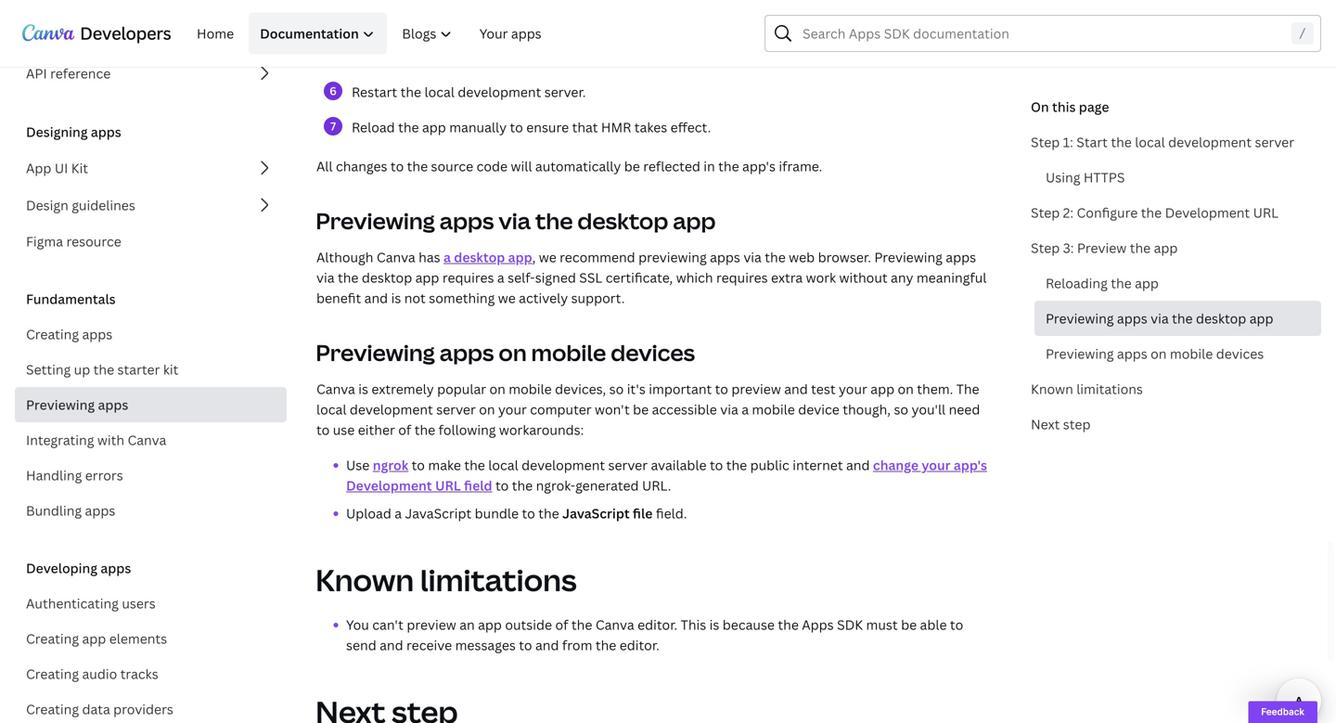 Task type: describe. For each thing, give the bounding box(es) containing it.
api reference
[[26, 65, 111, 82]]

will
[[511, 157, 532, 175]]

desktop inside , we recommend previewing apps via the web browser. previewing apps via the desktop app requires a self-signed ssl certificate, which requires extra work without any meaningful benefit and is not something we actively support.
[[362, 269, 412, 286]]

a inside , we recommend previewing apps via the web browser. previewing apps via the desktop app requires a self-signed ssl certificate, which requires extra work without any meaningful benefit and is not something we actively support.
[[497, 269, 505, 286]]

reloading
[[1046, 274, 1108, 292]]

apps up the meaningful
[[946, 248, 977, 266]]

the left source
[[407, 157, 428, 175]]

mobile up devices,
[[532, 337, 607, 368]]

something
[[429, 289, 495, 307]]

effect.
[[671, 118, 711, 136]]

known limitations link
[[1020, 371, 1322, 407]]

previewing apps
[[26, 396, 128, 414]]

sdk
[[837, 616, 863, 634]]

self-
[[508, 269, 535, 286]]

the up upload a javascript bundle to the javascript file field.
[[512, 477, 533, 494]]

although
[[317, 248, 374, 266]]

apps down errors
[[85, 502, 115, 519]]

apps right designing
[[91, 123, 121, 141]]

development inside 'use ngrok to make the local development server available to the public internet and change your app's development url field to the ngrok-generated url.'
[[522, 456, 605, 474]]

test
[[811, 380, 836, 398]]

apps up popular
[[440, 337, 494, 368]]

server inside 'use ngrok to make the local development server available to the public internet and change your app's development url field to the ngrok-generated url.'
[[609, 456, 648, 474]]

app inside previewing apps via the desktop app link
[[1250, 310, 1274, 327]]

development inside 'link'
[[1166, 204, 1251, 221]]

previewing down reloading
[[1046, 310, 1114, 327]]

desktop inside previewing apps via the desktop app link
[[1197, 310, 1247, 327]]

mobile up computer
[[509, 380, 552, 398]]

the right in at the top right of page
[[719, 157, 740, 175]]

has
[[419, 248, 441, 266]]

authenticating
[[26, 595, 119, 612]]

design
[[26, 196, 68, 214]]

via up a desktop app link
[[499, 206, 531, 236]]

previewing
[[639, 248, 707, 266]]

to left use
[[317, 421, 330, 439]]

accessible
[[652, 401, 717, 418]]

apps right = on the left top of page
[[511, 25, 542, 42]]

recommend
[[560, 248, 636, 266]]

creating audio tracks link
[[15, 656, 287, 692]]

preview inside you can't preview an app outside of the canva editor. this is because the apps sdk must be able to send and receive messages to and from the editor.
[[407, 616, 457, 634]]

reload the app manually to ensure that hmr takes effect.
[[352, 118, 711, 136]]

previewing up step
[[1046, 345, 1114, 363]]

previewing inside , we recommend previewing apps via the web browser. previewing apps via the desktop app requires a self-signed ssl certificate, which requires extra work without any meaningful benefit and is not something we actively support.
[[875, 248, 943, 266]]

local down on this page heading
[[1136, 133, 1166, 151]]

developing
[[26, 559, 98, 577]]

the left apps
[[778, 616, 799, 634]]

the right up
[[93, 361, 114, 378]]

extremely
[[372, 380, 434, 398]]

canva developers logo image
[[22, 24, 171, 43]]

and inside 'use ngrok to make the local development server available to the public internet and change your app's development url field to the ngrok-generated url.'
[[847, 456, 870, 474]]

all
[[317, 157, 333, 175]]

hmr
[[601, 118, 632, 136]]

changes
[[336, 157, 388, 175]]

use
[[346, 456, 370, 474]]

must
[[867, 616, 898, 634]]

kit
[[71, 159, 88, 177]]

be inside canva is extremely popular on mobile devices, so it's important to preview and test your app on them. the local development server on your computer won't be accessible via a mobile device though, so you'll need to use either of the following workarounds:
[[633, 401, 649, 418]]

audio
[[82, 665, 117, 683]]

previewing apps via the desktop app link
[[1035, 301, 1322, 336]]

desktop up the recommend
[[578, 206, 669, 236]]

1 javascript from the left
[[405, 505, 472, 522]]

server.
[[545, 83, 586, 101]]

canva inside canva is extremely popular on mobile devices, so it's important to preview and test your app on them. the local development server on your computer won't be accessible via a mobile device though, so you'll need to use either of the following workarounds:
[[317, 380, 355, 398]]

to left the make
[[412, 456, 425, 474]]

is inside , we recommend previewing apps via the web browser. previewing apps via the desktop app requires a self-signed ssl certificate, which requires extra work without any meaningful benefit and is not something we actively support.
[[391, 289, 401, 307]]

server inside step 1: start the local development server link
[[1256, 133, 1295, 151]]

1 vertical spatial your
[[498, 401, 527, 418]]

previewing up although
[[316, 206, 435, 236]]

configure
[[1077, 204, 1138, 221]]

guidelines
[[72, 196, 135, 214]]

the up field
[[464, 456, 485, 474]]

step 3: preview the app
[[1031, 239, 1178, 257]]

the up extra
[[765, 248, 786, 266]]

development up manually
[[458, 83, 541, 101]]

need
[[949, 401, 981, 418]]

on down actively
[[499, 337, 527, 368]]

the down although
[[338, 269, 359, 286]]

though,
[[843, 401, 891, 418]]

local inside 'use ngrok to make the local development server available to the public internet and change your app's development url field to the ngrok-generated url.'
[[489, 456, 519, 474]]

step for step 2: configure the development url
[[1031, 204, 1060, 221]]

start
[[1077, 133, 1108, 151]]

the
[[957, 380, 980, 398]]

true
[[508, 30, 539, 45]]

send
[[346, 636, 377, 654]]

previewing up integrating
[[26, 396, 95, 414]]

providers
[[113, 700, 173, 718]]

can't
[[373, 616, 404, 634]]

be inside you can't preview an app outside of the canva editor. this is because the apps sdk must be able to send and receive messages to and from the editor.
[[901, 616, 917, 634]]

creating audio tracks
[[26, 665, 158, 683]]

0 horizontal spatial previewing apps on mobile devices
[[316, 337, 695, 368]]

a desktop app link
[[444, 248, 532, 266]]

https
[[1084, 168, 1126, 186]]

0 vertical spatial we
[[539, 248, 557, 266]]

restart the local development server.
[[352, 83, 586, 101]]

to right field
[[496, 477, 509, 494]]

designing
[[26, 123, 88, 141]]

of inside you can't preview an app outside of the canva editor. this is because the apps sdk must be able to send and receive messages to and from the editor.
[[556, 616, 569, 634]]

2:
[[1064, 204, 1074, 221]]

them.
[[917, 380, 954, 398]]

available
[[651, 456, 707, 474]]

via inside canva is extremely popular on mobile devices, so it's important to preview and test your app on them. the local development server on your computer won't be accessible via a mobile device though, so you'll need to use either of the following workarounds:
[[721, 401, 739, 418]]

local up manually
[[425, 83, 455, 101]]

0 vertical spatial your
[[839, 380, 868, 398]]

1:
[[1064, 133, 1074, 151]]

creating for creating data providers
[[26, 700, 79, 718]]

the down step 3: preview the app
[[1111, 274, 1132, 292]]

desktop up something at the top left of the page
[[454, 248, 505, 266]]

resource
[[66, 233, 121, 250]]

app inside you can't preview an app outside of the canva editor. this is because the apps sdk must be able to send and receive messages to and from the editor.
[[478, 616, 502, 634]]

and down the outside
[[536, 636, 559, 654]]

on up the known limitations link
[[1151, 345, 1167, 363]]

manually
[[449, 118, 507, 136]]

the right start
[[1112, 133, 1132, 151]]

you'll
[[912, 401, 946, 418]]

internet
[[793, 456, 843, 474]]

field
[[464, 477, 493, 494]]

figma resource link
[[15, 224, 287, 259]]

integrating
[[26, 431, 94, 449]]

certificate,
[[606, 269, 673, 286]]

apps up a desktop app link
[[440, 206, 494, 236]]

creating for creating apps
[[26, 325, 79, 343]]

with
[[97, 431, 124, 449]]

design guidelines link
[[15, 187, 287, 224]]

apps up setting up the starter kit
[[82, 325, 113, 343]]

0 vertical spatial known
[[1031, 380, 1074, 398]]

to right bundle
[[522, 505, 535, 522]]

0 horizontal spatial we
[[498, 289, 516, 307]]

server inside canva is extremely popular on mobile devices, so it's important to preview and test your app on them. the local development server on your computer won't be accessible via a mobile device though, so you'll need to use either of the following workarounds:
[[437, 401, 476, 418]]

canva left has
[[377, 248, 416, 266]]

either
[[358, 421, 395, 439]]

apps down "reloading the app"
[[1118, 310, 1148, 327]]

the inside canva is extremely popular on mobile devices, so it's important to preview and test your app on them. the local development server on your computer won't be accessible via a mobile device though, so you'll need to use either of the following workarounds:
[[415, 421, 436, 439]]

the inside 'link'
[[1142, 204, 1162, 221]]

1 horizontal spatial previewing apps on mobile devices
[[1046, 345, 1265, 363]]

the right "restart"
[[401, 83, 422, 101]]

canva_hmr_enabled
[[367, 30, 500, 45]]

app's inside 'use ngrok to make the local development server available to the public internet and change your app's development url field to the ngrok-generated url.'
[[954, 456, 988, 474]]

automatically
[[536, 157, 621, 175]]

apps up with
[[98, 396, 128, 414]]

on this page heading
[[1020, 97, 1322, 117]]

development inside canva is extremely popular on mobile devices, so it's important to preview and test your app on them. the local development server on your computer won't be accessible via a mobile device though, so you'll need to use either of the following workarounds:
[[350, 401, 433, 418]]

app up the previewing
[[673, 206, 716, 236]]

canva up handling errors 'link'
[[128, 431, 166, 449]]

authenticating users link
[[15, 586, 287, 621]]

work
[[806, 269, 836, 286]]

your apps
[[480, 25, 542, 42]]

is inside canva is extremely popular on mobile devices, so it's important to preview and test your app on them. the local development server on your computer won't be accessible via a mobile device though, so you'll need to use either of the following workarounds:
[[359, 380, 369, 398]]

the right 'from'
[[596, 636, 617, 654]]

popular
[[437, 380, 487, 398]]

and inside canva is extremely popular on mobile devices, so it's important to preview and test your app on them. the local development server on your computer won't be accessible via a mobile device though, so you'll need to use either of the following workarounds:
[[785, 380, 808, 398]]

change
[[873, 456, 919, 474]]

1 requires from the left
[[443, 269, 494, 286]]

browser.
[[818, 248, 872, 266]]

using https
[[1046, 168, 1126, 186]]

takes
[[635, 118, 668, 136]]

the left the public
[[727, 456, 747, 474]]

the right the reload
[[398, 118, 419, 136]]

up
[[74, 361, 90, 378]]

ngrok
[[373, 456, 409, 474]]

documentation button
[[249, 13, 387, 54]]

apps up the known limitations link
[[1118, 345, 1148, 363]]

all changes to the source code will automatically be reflected in the app's iframe.
[[317, 157, 823, 175]]

previewing up extremely
[[316, 337, 435, 368]]

to right important
[[715, 380, 729, 398]]

app inside canva is extremely popular on mobile devices, so it's important to preview and test your app on them. the local development server on your computer won't be accessible via a mobile device though, so you'll need to use either of the following workarounds:
[[871, 380, 895, 398]]

field.
[[656, 505, 687, 522]]

page
[[1079, 98, 1110, 116]]

on up following at the left
[[479, 401, 495, 418]]

it's
[[627, 380, 646, 398]]

0 horizontal spatial app's
[[743, 157, 776, 175]]

apps up users
[[101, 559, 131, 577]]



Task type: vqa. For each thing, say whether or not it's contained in the screenshot.
We
yes



Task type: locate. For each thing, give the bounding box(es) containing it.
1 horizontal spatial previewing apps via the desktop app
[[1046, 310, 1274, 327]]

creating up setting
[[26, 325, 79, 343]]

handling errors link
[[15, 458, 287, 493]]

limitations
[[1077, 380, 1144, 398], [420, 560, 577, 600]]

which
[[676, 269, 713, 286]]

kit
[[163, 361, 179, 378]]

0 horizontal spatial devices
[[611, 337, 695, 368]]

and down can't
[[380, 636, 403, 654]]

fundamentals
[[26, 290, 116, 308]]

app ui kit link
[[15, 149, 287, 187]]

1 horizontal spatial url
[[1254, 204, 1279, 221]]

to down the outside
[[519, 636, 532, 654]]

app ui kit
[[26, 159, 88, 177]]

known limitations
[[1031, 380, 1144, 398], [316, 560, 577, 600]]

devices,
[[555, 380, 606, 398]]

the up , at left
[[536, 206, 573, 236]]

url inside 'use ngrok to make the local development server available to the public internet and change your app's development url field to the ngrok-generated url.'
[[435, 477, 461, 494]]

url inside 'link'
[[1254, 204, 1279, 221]]

via left web
[[744, 248, 762, 266]]

blogs button
[[391, 13, 465, 54]]

1 horizontal spatial server
[[609, 456, 648, 474]]

1 vertical spatial limitations
[[420, 560, 577, 600]]

to right able
[[951, 616, 964, 634]]

developing apps
[[26, 559, 131, 577]]

is right this
[[710, 616, 720, 634]]

so left you'll
[[894, 401, 909, 418]]

0 vertical spatial limitations
[[1077, 380, 1144, 398]]

0 horizontal spatial known limitations
[[316, 560, 577, 600]]

canva inside you can't preview an app outside of the canva editor. this is because the apps sdk must be able to send and receive messages to and from the editor.
[[596, 616, 635, 634]]

previewing apps on mobile devices up the known limitations link
[[1046, 345, 1265, 363]]

is left not
[[391, 289, 401, 307]]

workarounds:
[[499, 421, 584, 439]]

limitations inside the known limitations link
[[1077, 380, 1144, 398]]

mobile inside previewing apps on mobile devices link
[[1170, 345, 1214, 363]]

1 vertical spatial previewing apps via the desktop app
[[1046, 310, 1274, 327]]

on
[[1031, 98, 1050, 116]]

of
[[398, 421, 411, 439], [556, 616, 569, 634]]

javascript down field
[[405, 505, 472, 522]]

2 horizontal spatial server
[[1256, 133, 1295, 151]]

2 horizontal spatial is
[[710, 616, 720, 634]]

from
[[562, 636, 593, 654]]

app down has
[[416, 269, 439, 286]]

app down step 2: configure the development url 'link'
[[1154, 239, 1178, 257]]

creating down authenticating
[[26, 630, 79, 647]]

using https link
[[1035, 160, 1322, 195]]

you can't preview an app outside of the canva editor. this is because the apps sdk must be able to send and receive messages to and from the editor.
[[346, 616, 964, 654]]

step
[[1064, 415, 1091, 433]]

signed
[[535, 269, 576, 286]]

previewing apps via the desktop app up , at left
[[316, 206, 716, 236]]

is inside you can't preview an app outside of the canva editor. this is because the apps sdk must be able to send and receive messages to and from the editor.
[[710, 616, 720, 634]]

3 step from the top
[[1031, 239, 1060, 257]]

previewing apps via the desktop app
[[316, 206, 716, 236], [1046, 310, 1274, 327]]

1 horizontal spatial we
[[539, 248, 557, 266]]

figma
[[26, 233, 63, 250]]

on this page
[[1031, 98, 1110, 116]]

1 vertical spatial is
[[359, 380, 369, 398]]

next step
[[1031, 415, 1091, 433]]

home link
[[186, 13, 245, 54]]

elements
[[109, 630, 167, 647]]

app up source
[[422, 118, 446, 136]]

app up self-
[[508, 248, 532, 266]]

0 horizontal spatial previewing apps via the desktop app
[[316, 206, 716, 236]]

1 vertical spatial server
[[437, 401, 476, 418]]

0 horizontal spatial limitations
[[420, 560, 577, 600]]

app inside step 3: preview the app link
[[1154, 239, 1178, 257]]

0 vertical spatial is
[[391, 289, 401, 307]]

known
[[1031, 380, 1074, 398], [316, 560, 414, 600]]

preview inside canva is extremely popular on mobile devices, so it's important to preview and test your app on them. the local development server on your computer won't be accessible via a mobile device though, so you'll need to use either of the following workarounds:
[[732, 380, 781, 398]]

editor. left this
[[638, 616, 678, 634]]

0 vertical spatial step
[[1031, 133, 1060, 151]]

the
[[401, 83, 422, 101], [398, 118, 419, 136], [1112, 133, 1132, 151], [407, 157, 428, 175], [719, 157, 740, 175], [1142, 204, 1162, 221], [536, 206, 573, 236], [1130, 239, 1151, 257], [765, 248, 786, 266], [338, 269, 359, 286], [1111, 274, 1132, 292], [1173, 310, 1193, 327], [93, 361, 114, 378], [415, 421, 436, 439], [464, 456, 485, 474], [727, 456, 747, 474], [512, 477, 533, 494], [539, 505, 559, 522], [572, 616, 593, 634], [778, 616, 799, 634], [596, 636, 617, 654]]

via right the accessible
[[721, 401, 739, 418]]

previewing
[[316, 206, 435, 236], [875, 248, 943, 266], [1046, 310, 1114, 327], [316, 337, 435, 368], [1046, 345, 1114, 363], [26, 396, 95, 414]]

0 vertical spatial preview
[[732, 380, 781, 398]]

a right the upload
[[395, 505, 402, 522]]

benefit
[[317, 289, 361, 307]]

to left ensure
[[510, 118, 523, 136]]

1 vertical spatial url
[[435, 477, 461, 494]]

0 vertical spatial previewing apps via the desktop app
[[316, 206, 716, 236]]

1 vertical spatial be
[[633, 401, 649, 418]]

app down reloading the app link
[[1250, 310, 1274, 327]]

and left test at right
[[785, 380, 808, 398]]

development up using https link
[[1169, 133, 1252, 151]]

a right has
[[444, 248, 451, 266]]

mobile
[[532, 337, 607, 368], [1170, 345, 1214, 363], [509, 380, 552, 398], [752, 401, 795, 418]]

devices up the 'it's'
[[611, 337, 695, 368]]

preview up receive
[[407, 616, 457, 634]]

creating
[[26, 325, 79, 343], [26, 630, 79, 647], [26, 665, 79, 683], [26, 700, 79, 718]]

creating data providers link
[[15, 692, 287, 723]]

this
[[681, 616, 707, 634]]

of inside canva is extremely popular on mobile devices, so it's important to preview and test your app on them. the local development server on your computer won't be accessible via a mobile device though, so you'll need to use either of the following workarounds:
[[398, 421, 411, 439]]

Search Apps SDK documentation text field
[[765, 15, 1322, 52]]

2 vertical spatial is
[[710, 616, 720, 634]]

2 javascript from the left
[[563, 505, 630, 522]]

bundling apps link
[[15, 493, 287, 528]]

generated
[[576, 477, 639, 494]]

local inside canva is extremely popular on mobile devices, so it's important to preview and test your app on them. the local development server on your computer won't be accessible via a mobile device though, so you'll need to use either of the following workarounds:
[[317, 401, 347, 418]]

2 vertical spatial server
[[609, 456, 648, 474]]

in
[[704, 157, 715, 175]]

upload
[[346, 505, 392, 522]]

handling errors
[[26, 466, 123, 484]]

support.
[[571, 289, 625, 307]]

public
[[751, 456, 790, 474]]

0 vertical spatial app's
[[743, 157, 776, 175]]

ensure
[[527, 118, 569, 136]]

2 vertical spatial be
[[901, 616, 917, 634]]

1 step from the top
[[1031, 133, 1060, 151]]

2 vertical spatial step
[[1031, 239, 1060, 257]]

step inside 'link'
[[1031, 204, 1060, 221]]

0 vertical spatial development
[[1166, 204, 1251, 221]]

1 horizontal spatial requires
[[717, 269, 768, 286]]

step 2: configure the development url
[[1031, 204, 1279, 221]]

1 vertical spatial we
[[498, 289, 516, 307]]

a inside canva is extremely popular on mobile devices, so it's important to preview and test your app on them. the local development server on your computer won't be accessible via a mobile device though, so you'll need to use either of the following workarounds:
[[742, 401, 749, 418]]

and
[[365, 289, 388, 307], [785, 380, 808, 398], [847, 456, 870, 474], [380, 636, 403, 654], [536, 636, 559, 654]]

and right benefit at the top
[[365, 289, 388, 307]]

be down the 'it's'
[[633, 401, 649, 418]]

editor. right 'from'
[[620, 636, 660, 654]]

of up 'from'
[[556, 616, 569, 634]]

we
[[539, 248, 557, 266], [498, 289, 516, 307]]

development down extremely
[[350, 401, 433, 418]]

1 vertical spatial step
[[1031, 204, 1060, 221]]

ngrok-
[[536, 477, 576, 494]]

to
[[510, 118, 523, 136], [391, 157, 404, 175], [715, 380, 729, 398], [317, 421, 330, 439], [412, 456, 425, 474], [710, 456, 723, 474], [496, 477, 509, 494], [522, 505, 535, 522], [951, 616, 964, 634], [519, 636, 532, 654]]

we right , at left
[[539, 248, 557, 266]]

apps up which
[[710, 248, 741, 266]]

your
[[839, 380, 868, 398], [498, 401, 527, 418], [922, 456, 951, 474]]

the up step 3: preview the app link
[[1142, 204, 1162, 221]]

0 horizontal spatial javascript
[[405, 505, 472, 522]]

a left self-
[[497, 269, 505, 286]]

via up benefit at the top
[[317, 269, 335, 286]]

1 horizontal spatial limitations
[[1077, 380, 1144, 398]]

/
[[1299, 26, 1307, 41]]

the up the make
[[415, 421, 436, 439]]

0 vertical spatial of
[[398, 421, 411, 439]]

bundle
[[475, 505, 519, 522]]

2 creating from the top
[[26, 630, 79, 647]]

file
[[633, 505, 653, 522]]

on left "them."
[[898, 380, 914, 398]]

creating apps link
[[15, 317, 287, 352]]

0 horizontal spatial server
[[437, 401, 476, 418]]

restart
[[352, 83, 397, 101]]

reference
[[50, 65, 111, 82]]

step
[[1031, 133, 1060, 151], [1031, 204, 1060, 221], [1031, 239, 1060, 257]]

your up though,
[[839, 380, 868, 398]]

0 horizontal spatial url
[[435, 477, 461, 494]]

step for step 1: start the local development server
[[1031, 133, 1060, 151]]

your
[[480, 25, 508, 42]]

1 horizontal spatial devices
[[1217, 345, 1265, 363]]

limitations up the outside
[[420, 560, 577, 600]]

your inside 'use ngrok to make the local development server available to the public internet and change your app's development url field to the ngrok-generated url.'
[[922, 456, 951, 474]]

4 creating from the top
[[26, 700, 79, 718]]

0 vertical spatial be
[[625, 157, 640, 175]]

canva_hmr_enabled = true
[[367, 30, 539, 45]]

and left "change"
[[847, 456, 870, 474]]

2 step from the top
[[1031, 204, 1060, 221]]

desktop up previewing apps on mobile devices link
[[1197, 310, 1247, 327]]

known limitations up step
[[1031, 380, 1144, 398]]

3 creating from the top
[[26, 665, 79, 683]]

local
[[425, 83, 455, 101], [1136, 133, 1166, 151], [317, 401, 347, 418], [489, 456, 519, 474]]

the down step 2: configure the development url at right top
[[1130, 239, 1151, 257]]

0 vertical spatial url
[[1254, 204, 1279, 221]]

apps
[[511, 25, 542, 42], [91, 123, 121, 141], [440, 206, 494, 236], [710, 248, 741, 266], [946, 248, 977, 266], [1118, 310, 1148, 327], [82, 325, 113, 343], [440, 337, 494, 368], [1118, 345, 1148, 363], [98, 396, 128, 414], [85, 502, 115, 519], [101, 559, 131, 577]]

creating for creating app elements
[[26, 630, 79, 647]]

0 vertical spatial editor.
[[638, 616, 678, 634]]

1 horizontal spatial of
[[556, 616, 569, 634]]

computer
[[530, 401, 592, 418]]

step for step 3: preview the app
[[1031, 239, 1060, 257]]

desktop up not
[[362, 269, 412, 286]]

2 horizontal spatial your
[[922, 456, 951, 474]]

requires up something at the top left of the page
[[443, 269, 494, 286]]

1 horizontal spatial so
[[894, 401, 909, 418]]

devices down previewing apps via the desktop app link
[[1217, 345, 1265, 363]]

the up previewing apps on mobile devices link
[[1173, 310, 1193, 327]]

use ngrok to make the local development server available to the public internet and change your app's development url field to the ngrok-generated url.
[[346, 456, 988, 494]]

step left 2:
[[1031, 204, 1060, 221]]

the up 'from'
[[572, 616, 593, 634]]

limitations up step
[[1077, 380, 1144, 398]]

canva left this
[[596, 616, 635, 634]]

app's left iframe.
[[743, 157, 776, 175]]

0 horizontal spatial your
[[498, 401, 527, 418]]

app
[[26, 159, 51, 177]]

1 horizontal spatial preview
[[732, 380, 781, 398]]

to right the changes
[[391, 157, 404, 175]]

0 horizontal spatial known
[[316, 560, 414, 600]]

1 horizontal spatial javascript
[[563, 505, 630, 522]]

creating data providers
[[26, 700, 173, 718]]

1 vertical spatial development
[[346, 477, 432, 494]]

a
[[444, 248, 451, 266], [497, 269, 505, 286], [742, 401, 749, 418], [395, 505, 402, 522]]

0 horizontal spatial preview
[[407, 616, 457, 634]]

step 3: preview the app link
[[1020, 230, 1322, 265]]

this
[[1053, 98, 1076, 116]]

previewing apps on mobile devices
[[316, 337, 695, 368], [1046, 345, 1265, 363]]

1 vertical spatial app's
[[954, 456, 988, 474]]

1 horizontal spatial your
[[839, 380, 868, 398]]

to right available on the bottom of page
[[710, 456, 723, 474]]

0 vertical spatial known limitations
[[1031, 380, 1144, 398]]

web
[[789, 248, 815, 266]]

app inside reloading the app link
[[1135, 274, 1159, 292]]

0 horizontal spatial is
[[359, 380, 369, 398]]

creating for creating audio tracks
[[26, 665, 79, 683]]

and inside , we recommend previewing apps via the web browser. previewing apps via the desktop app requires a self-signed ssl certificate, which requires extra work without any meaningful benefit and is not something we actively support.
[[365, 289, 388, 307]]

0 horizontal spatial development
[[346, 477, 432, 494]]

1 creating from the top
[[26, 325, 79, 343]]

app inside creating app elements link
[[82, 630, 106, 647]]

local up use
[[317, 401, 347, 418]]

requires
[[443, 269, 494, 286], [717, 269, 768, 286]]

1 vertical spatial so
[[894, 401, 909, 418]]

local up field
[[489, 456, 519, 474]]

1 vertical spatial of
[[556, 616, 569, 634]]

development up ngrok-
[[522, 456, 605, 474]]

be left able
[[901, 616, 917, 634]]

0 horizontal spatial of
[[398, 421, 411, 439]]

on right popular
[[490, 380, 506, 398]]

next
[[1031, 415, 1060, 433]]

app's
[[743, 157, 776, 175], [954, 456, 988, 474]]

of right the either
[[398, 421, 411, 439]]

ngrok link
[[373, 456, 409, 474]]

app inside , we recommend previewing apps via the web browser. previewing apps via the desktop app requires a self-signed ssl certificate, which requires extra work without any meaningful benefit and is not something we actively support.
[[416, 269, 439, 286]]

development down using https link
[[1166, 204, 1251, 221]]

is
[[391, 289, 401, 307], [359, 380, 369, 398], [710, 616, 720, 634]]

requires left extra
[[717, 269, 768, 286]]

known up you
[[316, 560, 414, 600]]

so left the 'it's'
[[610, 380, 624, 398]]

1 horizontal spatial known
[[1031, 380, 1074, 398]]

1 horizontal spatial app's
[[954, 456, 988, 474]]

app up though,
[[871, 380, 895, 398]]

code
[[477, 157, 508, 175]]

0 vertical spatial server
[[1256, 133, 1295, 151]]

2 vertical spatial your
[[922, 456, 951, 474]]

1 horizontal spatial development
[[1166, 204, 1251, 221]]

the down ngrok-
[[539, 505, 559, 522]]

make
[[428, 456, 461, 474]]

1 horizontal spatial is
[[391, 289, 401, 307]]

development inside 'use ngrok to make the local development server available to the public internet and change your app's development url field to the ngrok-generated url.'
[[346, 477, 432, 494]]

0 vertical spatial so
[[610, 380, 624, 398]]

1 vertical spatial known
[[316, 560, 414, 600]]

known limitations up the an
[[316, 560, 577, 600]]

1 vertical spatial known limitations
[[316, 560, 577, 600]]

via up previewing apps on mobile devices link
[[1151, 310, 1169, 327]]

canva up use
[[317, 380, 355, 398]]

step 1: start the local development server link
[[1020, 124, 1322, 160]]

app up "creating audio tracks" on the left bottom
[[82, 630, 106, 647]]

1 horizontal spatial known limitations
[[1031, 380, 1144, 398]]

integrating with canva link
[[15, 422, 287, 458]]

0 horizontal spatial so
[[610, 380, 624, 398]]

3:
[[1064, 239, 1075, 257]]

0 horizontal spatial requires
[[443, 269, 494, 286]]

reloading the app
[[1046, 274, 1159, 292]]

2 requires from the left
[[717, 269, 768, 286]]

javascript down generated
[[563, 505, 630, 522]]

1 vertical spatial editor.
[[620, 636, 660, 654]]

1 vertical spatial preview
[[407, 616, 457, 634]]

mobile left device
[[752, 401, 795, 418]]

app's down need
[[954, 456, 988, 474]]

creating left data
[[26, 700, 79, 718]]



